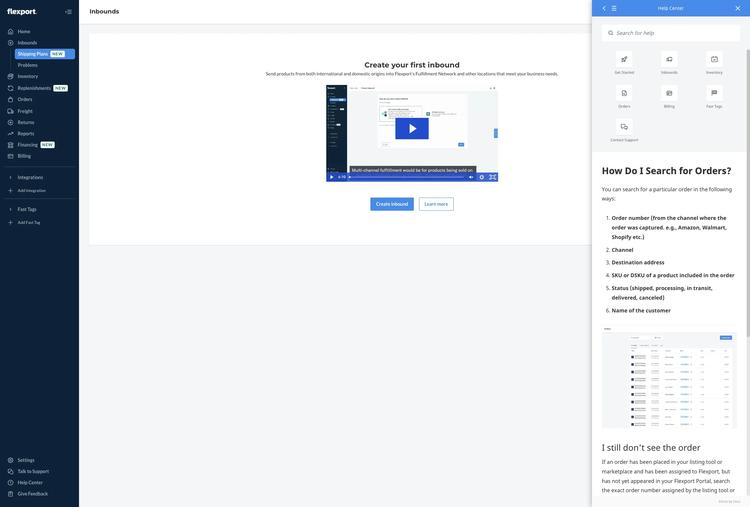 Task type: locate. For each thing, give the bounding box(es) containing it.
shipping plans
[[18, 51, 48, 57]]

0 horizontal spatial inbounds
[[18, 40, 37, 45]]

Search search field
[[613, 25, 740, 41]]

learn
[[425, 201, 436, 207]]

2 vertical spatial new
[[42, 142, 53, 147]]

2 vertical spatial inbounds
[[661, 70, 678, 75]]

give feedback
[[18, 491, 48, 497]]

inbound left "learn"
[[391, 201, 408, 207]]

that
[[497, 71, 505, 76]]

create
[[364, 61, 389, 69], [376, 201, 390, 207]]

integrations
[[18, 175, 43, 180]]

returns
[[18, 120, 34, 125]]

integrations button
[[4, 172, 75, 183]]

0 vertical spatial orders
[[18, 96, 32, 102]]

fast tags
[[707, 104, 722, 109], [18, 206, 36, 212]]

inventory
[[706, 70, 723, 75], [18, 73, 38, 79]]

support down the settings link
[[32, 469, 49, 474]]

started
[[622, 70, 634, 75]]

1 add from the top
[[18, 188, 25, 193]]

1 vertical spatial fast
[[18, 206, 27, 212]]

inbounds link
[[90, 8, 119, 15], [4, 38, 75, 48]]

get
[[615, 70, 621, 75]]

inbounds
[[90, 8, 119, 15], [18, 40, 37, 45], [661, 70, 678, 75]]

center
[[669, 5, 684, 11], [28, 480, 43, 485]]

0 vertical spatial inbound
[[428, 61, 460, 69]]

orders
[[18, 96, 32, 102], [619, 104, 630, 109]]

0 vertical spatial fast
[[707, 104, 713, 109]]

add left integration on the top of page
[[18, 188, 25, 193]]

help up "give"
[[18, 480, 28, 485]]

1 vertical spatial tags
[[27, 206, 36, 212]]

2 add from the top
[[18, 220, 25, 225]]

help
[[658, 5, 668, 11], [18, 480, 28, 485]]

1 horizontal spatial and
[[457, 71, 465, 76]]

inbound up network
[[428, 61, 460, 69]]

add for add integration
[[18, 188, 25, 193]]

1 vertical spatial support
[[32, 469, 49, 474]]

0 horizontal spatial billing
[[18, 153, 31, 159]]

1 horizontal spatial inbounds
[[90, 8, 119, 15]]

by
[[729, 499, 733, 504]]

reports link
[[4, 128, 75, 139]]

new down reports 'link'
[[42, 142, 53, 147]]

1 vertical spatial inbound
[[391, 201, 408, 207]]

0 vertical spatial inbounds
[[90, 8, 119, 15]]

1 vertical spatial help center
[[18, 480, 43, 485]]

add integration link
[[4, 185, 75, 196]]

new up orders link
[[55, 86, 66, 91]]

first
[[411, 61, 426, 69]]

1 horizontal spatial support
[[625, 137, 638, 142]]

video thumbnail image
[[326, 85, 498, 182], [326, 85, 498, 182]]

0 horizontal spatial orders
[[18, 96, 32, 102]]

your up the flexport's in the right of the page
[[391, 61, 408, 69]]

support right contact
[[625, 137, 638, 142]]

1 horizontal spatial billing
[[664, 104, 675, 109]]

tag
[[34, 220, 40, 225]]

0 vertical spatial help
[[658, 5, 668, 11]]

0 horizontal spatial help center
[[18, 480, 43, 485]]

fast tags inside dropdown button
[[18, 206, 36, 212]]

1 vertical spatial billing
[[18, 153, 31, 159]]

0 horizontal spatial your
[[391, 61, 408, 69]]

create inside button
[[376, 201, 390, 207]]

help center down to
[[18, 480, 43, 485]]

create for your
[[364, 61, 389, 69]]

domestic
[[352, 71, 370, 76]]

center up search search box
[[669, 5, 684, 11]]

origins
[[371, 71, 385, 76]]

new right plans
[[52, 52, 63, 56]]

products
[[277, 71, 295, 76]]

and
[[344, 71, 351, 76], [457, 71, 465, 76]]

1 horizontal spatial inbound
[[428, 61, 460, 69]]

elevio by dixa
[[719, 499, 740, 504]]

2 horizontal spatial inbounds
[[661, 70, 678, 75]]

new
[[52, 52, 63, 56], [55, 86, 66, 91], [42, 142, 53, 147]]

inbound inside the 'create your first inbound send products from both international and domestic origins into flexport's fulfillment network and other locations that meet your business needs.'
[[428, 61, 460, 69]]

your right meet
[[517, 71, 526, 76]]

billing
[[664, 104, 675, 109], [18, 153, 31, 159]]

tags
[[714, 104, 722, 109], [27, 206, 36, 212]]

replenishments
[[18, 85, 51, 91]]

add
[[18, 188, 25, 193], [18, 220, 25, 225]]

get started
[[615, 70, 634, 75]]

0 vertical spatial center
[[669, 5, 684, 11]]

1 vertical spatial center
[[28, 480, 43, 485]]

0 vertical spatial inbounds link
[[90, 8, 119, 15]]

inbound inside create inbound button
[[391, 201, 408, 207]]

center down talk to support
[[28, 480, 43, 485]]

add left tag
[[18, 220, 25, 225]]

0 horizontal spatial inbounds link
[[4, 38, 75, 48]]

home link
[[4, 26, 75, 37]]

0 vertical spatial help center
[[658, 5, 684, 11]]

1 horizontal spatial tags
[[714, 104, 722, 109]]

add inside add fast tag link
[[18, 220, 25, 225]]

your
[[391, 61, 408, 69], [517, 71, 526, 76]]

0 vertical spatial add
[[18, 188, 25, 193]]

add fast tag link
[[4, 217, 75, 228]]

0 horizontal spatial fast tags
[[18, 206, 36, 212]]

fulfillment
[[416, 71, 437, 76]]

0 vertical spatial new
[[52, 52, 63, 56]]

help up search search box
[[658, 5, 668, 11]]

0 vertical spatial billing
[[664, 104, 675, 109]]

talk
[[18, 469, 26, 474]]

0 horizontal spatial inbound
[[391, 201, 408, 207]]

0 horizontal spatial help
[[18, 480, 28, 485]]

learn more
[[425, 201, 448, 207]]

talk to support button
[[4, 466, 75, 477]]

add integration
[[18, 188, 46, 193]]

problems
[[18, 62, 38, 68]]

0 horizontal spatial inventory
[[18, 73, 38, 79]]

0 horizontal spatial tags
[[27, 206, 36, 212]]

0 horizontal spatial center
[[28, 480, 43, 485]]

1 vertical spatial add
[[18, 220, 25, 225]]

orders inside orders link
[[18, 96, 32, 102]]

1 vertical spatial orders
[[619, 104, 630, 109]]

settings link
[[4, 455, 75, 466]]

2 vertical spatial fast
[[26, 220, 33, 225]]

help center up search search box
[[658, 5, 684, 11]]

fast tags button
[[4, 204, 75, 215]]

fast
[[707, 104, 713, 109], [18, 206, 27, 212], [26, 220, 33, 225]]

help center link
[[4, 477, 75, 488]]

1 vertical spatial create
[[376, 201, 390, 207]]

both
[[306, 71, 316, 76]]

settings
[[18, 457, 35, 463]]

1 horizontal spatial your
[[517, 71, 526, 76]]

support
[[625, 137, 638, 142], [32, 469, 49, 474]]

help center
[[658, 5, 684, 11], [18, 480, 43, 485]]

add inside 'add integration' link
[[18, 188, 25, 193]]

flexport logo image
[[7, 8, 37, 15]]

1 horizontal spatial center
[[669, 5, 684, 11]]

1 vertical spatial fast tags
[[18, 206, 36, 212]]

and left domestic
[[344, 71, 351, 76]]

flexport's
[[395, 71, 415, 76]]

create inside the 'create your first inbound send products from both international and domestic origins into flexport's fulfillment network and other locations that meet your business needs.'
[[364, 61, 389, 69]]

talk to support
[[18, 469, 49, 474]]

into
[[386, 71, 394, 76]]

plans
[[37, 51, 48, 57]]

0 horizontal spatial and
[[344, 71, 351, 76]]

0 vertical spatial create
[[364, 61, 389, 69]]

1 vertical spatial new
[[55, 86, 66, 91]]

and left other
[[457, 71, 465, 76]]

inbound
[[428, 61, 460, 69], [391, 201, 408, 207]]

1 vertical spatial help
[[18, 480, 28, 485]]

0 vertical spatial tags
[[714, 104, 722, 109]]

1 horizontal spatial fast tags
[[707, 104, 722, 109]]

more
[[437, 201, 448, 207]]

0 horizontal spatial support
[[32, 469, 49, 474]]



Task type: vqa. For each thing, say whether or not it's contained in the screenshot.
statuses
no



Task type: describe. For each thing, give the bounding box(es) containing it.
from
[[296, 71, 305, 76]]

0 vertical spatial fast tags
[[707, 104, 722, 109]]

fast inside fast tags dropdown button
[[18, 206, 27, 212]]

1 and from the left
[[344, 71, 351, 76]]

1 horizontal spatial help center
[[658, 5, 684, 11]]

elevio by dixa link
[[602, 499, 740, 504]]

create inbound button
[[371, 197, 414, 211]]

home
[[18, 29, 30, 34]]

1 horizontal spatial help
[[658, 5, 668, 11]]

reports
[[18, 131, 34, 136]]

inventory link
[[4, 71, 75, 82]]

tags inside dropdown button
[[27, 206, 36, 212]]

close navigation image
[[65, 8, 72, 16]]

send
[[266, 71, 276, 76]]

new for shipping plans
[[52, 52, 63, 56]]

contact support
[[611, 137, 638, 142]]

new for financing
[[42, 142, 53, 147]]

other
[[465, 71, 477, 76]]

fast inside add fast tag link
[[26, 220, 33, 225]]

freight
[[18, 108, 33, 114]]

0 vertical spatial support
[[625, 137, 638, 142]]

1 vertical spatial inbounds link
[[4, 38, 75, 48]]

learn more button
[[419, 197, 454, 211]]

create your first inbound send products from both international and domestic origins into flexport's fulfillment network and other locations that meet your business needs.
[[266, 61, 558, 76]]

give feedback button
[[4, 489, 75, 499]]

create for inbound
[[376, 201, 390, 207]]

to
[[27, 469, 31, 474]]

international
[[316, 71, 343, 76]]

0 vertical spatial your
[[391, 61, 408, 69]]

1 vertical spatial inbounds
[[18, 40, 37, 45]]

give
[[18, 491, 27, 497]]

new for replenishments
[[55, 86, 66, 91]]

network
[[438, 71, 456, 76]]

returns link
[[4, 117, 75, 128]]

feedback
[[28, 491, 48, 497]]

needs.
[[545, 71, 558, 76]]

orders link
[[4, 94, 75, 105]]

billing link
[[4, 151, 75, 161]]

elevio
[[719, 499, 728, 504]]

1 vertical spatial your
[[517, 71, 526, 76]]

shipping
[[18, 51, 36, 57]]

freight link
[[4, 106, 75, 117]]

problems link
[[15, 60, 75, 70]]

2 and from the left
[[457, 71, 465, 76]]

1 horizontal spatial inventory
[[706, 70, 723, 75]]

1 horizontal spatial orders
[[619, 104, 630, 109]]

create inbound
[[376, 201, 408, 207]]

locations
[[477, 71, 496, 76]]

integration
[[26, 188, 46, 193]]

meet
[[506, 71, 516, 76]]

support inside "button"
[[32, 469, 49, 474]]

business
[[527, 71, 545, 76]]

add for add fast tag
[[18, 220, 25, 225]]

contact
[[611, 137, 624, 142]]

dixa
[[733, 499, 740, 504]]

1 horizontal spatial inbounds link
[[90, 8, 119, 15]]

add fast tag
[[18, 220, 40, 225]]

financing
[[18, 142, 38, 148]]

video element
[[326, 85, 498, 182]]



